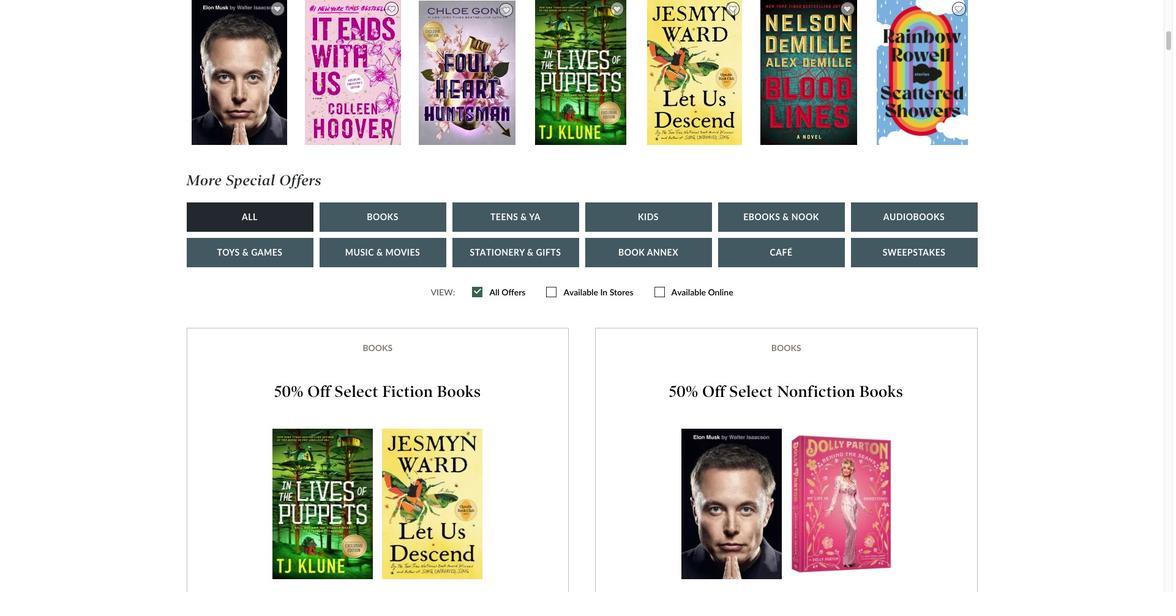 Task type: describe. For each thing, give the bounding box(es) containing it.
elon musk image
[[191, 0, 287, 146]]

all offers
[[489, 287, 526, 298]]

off for 50% off select nonfiction books
[[702, 383, 726, 402]]

toys
[[217, 248, 240, 258]]

available online
[[671, 287, 733, 298]]

audiobooks link
[[851, 203, 978, 232]]

& for movies
[[376, 248, 383, 258]]

annex
[[647, 248, 678, 258]]

Available Online checkbox
[[654, 287, 733, 298]]

books for 50% off select nonfiction books
[[859, 383, 903, 402]]

games
[[251, 248, 283, 258]]

nonfiction
[[777, 383, 855, 402]]

book
[[618, 248, 645, 258]]

sweepstakes link
[[851, 238, 978, 268]]

let us descend (oprah's book club) image
[[647, 0, 743, 146]]

50% off select fiction books
[[274, 383, 481, 402]]

café
[[770, 248, 793, 258]]

café link
[[718, 238, 845, 268]]

nook
[[792, 212, 819, 222]]

ya
[[529, 212, 541, 222]]

50% for 50% off select nonfiction books
[[669, 383, 698, 402]]

kids link
[[585, 203, 712, 232]]

& for nook
[[783, 212, 789, 222]]

stationery & gifts
[[470, 248, 561, 258]]

in
[[600, 287, 608, 298]]

books for fiction
[[363, 343, 393, 353]]

more
[[186, 172, 222, 189]]

fiction
[[382, 383, 433, 402]]

teens & ya link
[[452, 203, 579, 232]]

books for nonfiction
[[771, 343, 801, 353]]

music
[[345, 248, 374, 258]]

scattered showers: stories image
[[876, 0, 969, 146]]

all for all
[[242, 212, 258, 222]]

& for ya
[[521, 212, 527, 222]]

& for gifts
[[527, 248, 534, 258]]

blood lines image
[[760, 0, 858, 146]]

audiobooks
[[883, 212, 945, 222]]

available for available online
[[671, 287, 706, 298]]

ebooks
[[743, 212, 780, 222]]

books for 50% off select fiction books
[[437, 383, 481, 402]]

toys & games
[[217, 248, 283, 258]]

stationery & gifts link
[[452, 238, 579, 268]]

book annex link
[[585, 238, 712, 268]]

teens & ya
[[490, 212, 541, 222]]

Available In Stores checkbox
[[546, 287, 633, 298]]

all for all offers
[[489, 287, 500, 298]]

foul heart huntsman (b&n exclusive edition) image
[[418, 0, 516, 146]]

select for fiction
[[335, 383, 378, 402]]



Task type: vqa. For each thing, say whether or not it's contained in the screenshot.
from to the middle
no



Task type: locate. For each thing, give the bounding box(es) containing it.
& right toys
[[242, 248, 249, 258]]

& inside the toys & games link
[[242, 248, 249, 258]]

all down stationery
[[489, 287, 500, 298]]

1 horizontal spatial offers
[[502, 287, 526, 298]]

teens
[[490, 212, 518, 222]]

0 horizontal spatial 50%
[[274, 383, 304, 402]]

available in stores
[[564, 287, 633, 298]]

books inside 'link'
[[367, 212, 398, 222]]

1 horizontal spatial books
[[437, 383, 481, 402]]

& inside music & movies link
[[376, 248, 383, 258]]

ebooks & nook link
[[718, 203, 845, 232]]

2 books from the left
[[771, 343, 801, 353]]

books up 50% off select fiction books at bottom left
[[363, 343, 393, 353]]

music & movies
[[345, 248, 420, 258]]

offers right special
[[279, 172, 322, 189]]

0 horizontal spatial all
[[242, 212, 258, 222]]

kids
[[638, 212, 659, 222]]

2 horizontal spatial books
[[859, 383, 903, 402]]

1 horizontal spatial all
[[489, 287, 500, 298]]

2 50% from the left
[[669, 383, 698, 402]]

& left nook at the right of the page
[[783, 212, 789, 222]]

1 select from the left
[[335, 383, 378, 402]]

toys & games link
[[186, 238, 313, 268]]

1 horizontal spatial select
[[730, 383, 773, 402]]

view:
[[431, 287, 455, 298]]

movies
[[385, 248, 420, 258]]

books
[[363, 343, 393, 353], [771, 343, 801, 353]]

1 horizontal spatial off
[[702, 383, 726, 402]]

available for available in stores
[[564, 287, 598, 298]]

50% for 50% off select fiction books
[[274, 383, 304, 402]]

0 horizontal spatial select
[[335, 383, 378, 402]]

all
[[242, 212, 258, 222], [489, 287, 500, 298]]

0 horizontal spatial offers
[[279, 172, 322, 189]]

stationery
[[470, 248, 525, 258]]

more special offers
[[186, 172, 322, 189]]

&
[[521, 212, 527, 222], [783, 212, 789, 222], [242, 248, 249, 258], [376, 248, 383, 258], [527, 248, 534, 258]]

1 50% from the left
[[274, 383, 304, 402]]

1 available from the left
[[564, 287, 598, 298]]

available left in
[[564, 287, 598, 298]]

all link
[[186, 203, 313, 232]]

& inside teens & ya link
[[521, 212, 527, 222]]

1 books from the left
[[363, 343, 393, 353]]

select
[[335, 383, 378, 402], [730, 383, 773, 402]]

0 horizontal spatial books
[[363, 343, 393, 353]]

books link
[[319, 203, 446, 232]]

1 off from the left
[[308, 383, 331, 402]]

books
[[367, 212, 398, 222], [437, 383, 481, 402], [859, 383, 903, 402]]

gifts
[[536, 248, 561, 258]]

select for nonfiction
[[730, 383, 773, 402]]

& left gifts
[[527, 248, 534, 258]]

available left online
[[671, 287, 706, 298]]

1 horizontal spatial books
[[771, 343, 801, 353]]

special
[[226, 172, 275, 189]]

2 off from the left
[[702, 383, 726, 402]]

in the lives of puppets (b&n exclusive edition) image
[[535, 0, 627, 146]]

& for games
[[242, 248, 249, 258]]

sweepstakes
[[883, 248, 946, 258]]

all inside checkbox
[[489, 287, 500, 298]]

online
[[708, 287, 733, 298]]

& inside stationery & gifts link
[[527, 248, 534, 258]]

& right music
[[376, 248, 383, 258]]

books up 50% off select nonfiction books
[[771, 343, 801, 353]]

1 vertical spatial all
[[489, 287, 500, 298]]

offers down stationery & gifts link
[[502, 287, 526, 298]]

1 horizontal spatial available
[[671, 287, 706, 298]]

& inside 'ebooks & nook' link
[[783, 212, 789, 222]]

All Offers checkbox
[[472, 287, 526, 298]]

& left ya
[[521, 212, 527, 222]]

stores
[[610, 287, 633, 298]]

0 vertical spatial offers
[[279, 172, 322, 189]]

50% off select nonfiction books
[[669, 383, 903, 402]]

off for 50% off select fiction books
[[308, 383, 331, 402]]

2 available from the left
[[671, 287, 706, 298]]

0 horizontal spatial available
[[564, 287, 598, 298]]

off
[[308, 383, 331, 402], [702, 383, 726, 402]]

2 select from the left
[[730, 383, 773, 402]]

1 vertical spatial offers
[[502, 287, 526, 298]]

all up toys & games
[[242, 212, 258, 222]]

offers
[[279, 172, 322, 189], [502, 287, 526, 298]]

book annex
[[618, 248, 678, 258]]

offers inside checkbox
[[502, 287, 526, 298]]

0 horizontal spatial books
[[367, 212, 398, 222]]

available
[[564, 287, 598, 298], [671, 287, 706, 298]]

it ends with us: special collector's edition: a novel image
[[305, 0, 402, 146]]

ebooks & nook
[[743, 212, 819, 222]]

music & movies link
[[319, 238, 446, 268]]

50%
[[274, 383, 304, 402], [669, 383, 698, 402]]

0 vertical spatial all
[[242, 212, 258, 222]]

1 horizontal spatial 50%
[[669, 383, 698, 402]]

0 horizontal spatial off
[[308, 383, 331, 402]]

product image image
[[273, 429, 373, 580], [382, 429, 483, 580], [681, 429, 782, 580], [791, 435, 891, 574]]



